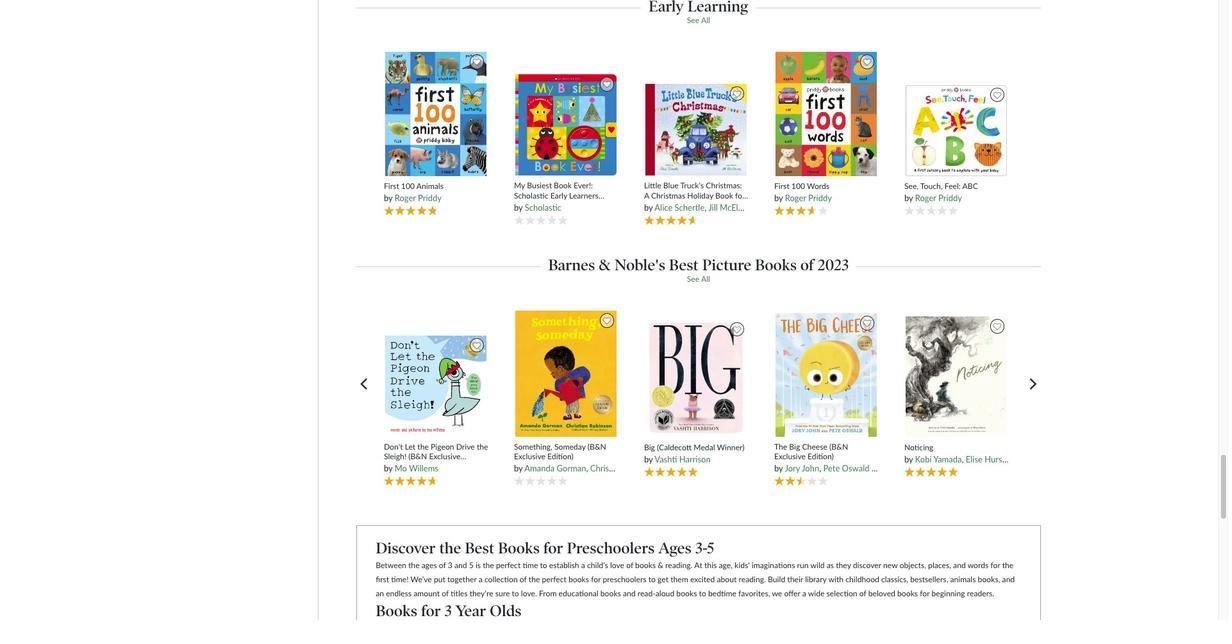 Task type: describe. For each thing, give the bounding box(es) containing it.
beloved
[[868, 589, 895, 599]]

exclusive inside 'something, someday (b&n exclusive edition) by amanda gorman , christian robinson (illustrator)'
[[514, 452, 545, 462]]

see, touch, feel: abc image
[[905, 84, 1008, 177]]

put
[[434, 575, 445, 585]]

pete
[[823, 464, 840, 474]]

100 for first 100 words by roger priddy
[[791, 182, 805, 191]]

1 see all link from the top
[[687, 15, 710, 25]]

elise
[[966, 454, 982, 465]]

christian
[[590, 464, 623, 474]]

my busiest book ever!: scholastic early learners (touch and explore)
[[514, 181, 598, 210]]

0 horizontal spatial books
[[376, 602, 417, 620]]

ages
[[422, 561, 437, 570]]

mo willems link
[[395, 464, 438, 474]]

0 vertical spatial a
[[581, 561, 585, 570]]

roger for first 100 animals by roger priddy
[[395, 193, 416, 203]]

(b&n inside the big cheese (b&n exclusive edition) by jory john , pete oswald (illustrator)
[[829, 442, 848, 452]]

for down amount on the left of page
[[421, 602, 441, 620]]

0 vertical spatial 3
[[448, 561, 452, 570]]

olds
[[490, 602, 522, 620]]

words
[[968, 561, 989, 570]]

a
[[644, 191, 649, 200]]

to down excited
[[699, 589, 706, 599]]

edition) inside the big cheese (b&n exclusive edition) by jory john , pete oswald (illustrator)
[[808, 452, 834, 462]]

noticing link
[[904, 443, 1009, 452]]

best inside the discover the best books for preschoolers ages 3-5 between the ages of 3 and 5 is the perfect time to establish a child's love of books & reading. at this age, kids' imaginations run wild as they discover new objects, places, and words for the first time! we've put together a collection of the perfect books for preschoolers to get them excited about reading. build their library with childhood classics, bestsellers, animals books, and an endless amount of titles they're sure to love. from educational books and read-aloud books to bedtime favorites, we offer a wide selection of beloved books for beginning readers. books for 3 year olds
[[465, 539, 494, 558]]

1 see from the top
[[687, 15, 699, 25]]

for up establish
[[543, 539, 563, 558]]

preschoolers
[[567, 539, 655, 558]]

amanda
[[524, 464, 555, 474]]

my busiest book ever!: scholastic early learners (touch and explore) link
[[514, 181, 618, 210]]

medal
[[694, 443, 715, 452]]

first for first 100 words by roger priddy
[[774, 182, 789, 191]]

by mo willems
[[384, 464, 438, 474]]

age,
[[719, 561, 733, 570]]

for inside little blue truck's christmas: a christmas holiday book for kids
[[735, 191, 745, 200]]

discover the best books for preschoolers ages 3-5 between the ages of 3 and 5 is the perfect time to establish a child's love of books & reading. at this age, kids' imaginations run wild as they discover new objects, places, and words for the first time! we've put together a collection of the perfect books for preschoolers to get them excited about reading. build their library with childhood classics, bestsellers, animals books, and an endless amount of titles they're sure to love. from educational books and read-aloud books to bedtime favorites, we offer a wide selection of beloved books for beginning readers. books for 3 year olds
[[376, 539, 1015, 620]]

oswald
[[842, 464, 869, 474]]

explore)
[[553, 201, 581, 210]]

the left ages
[[408, 561, 420, 570]]

selection
[[827, 589, 857, 599]]

offer
[[784, 589, 800, 599]]

books inside "barnes & noble's best picture books of 2023 see all"
[[755, 256, 797, 274]]

cheese
[[802, 442, 827, 452]]

edition) inside 'something, someday (b&n exclusive edition) by amanda gorman , christian robinson (illustrator)'
[[547, 452, 574, 462]]

drive
[[456, 442, 475, 452]]

titles
[[451, 589, 468, 599]]

by inside big (caldecott medal winner) by vashti harrison
[[644, 454, 653, 465]]

of down childhood
[[859, 589, 866, 599]]

by inside the big cheese (b&n exclusive edition) by jory john , pete oswald (illustrator)
[[774, 464, 783, 474]]

about
[[717, 575, 737, 585]]

1 vertical spatial perfect
[[542, 575, 566, 585]]

time!
[[391, 575, 409, 585]]

them
[[671, 575, 688, 585]]

to right time
[[540, 561, 547, 570]]

by inside first 100 animals by roger priddy
[[384, 193, 393, 203]]

, left jill at the right top of the page
[[705, 202, 706, 213]]

best inside "barnes & noble's best picture books of 2023 see all"
[[669, 256, 699, 274]]

priddy for first 100 words by roger priddy
[[808, 193, 832, 203]]

1 vertical spatial reading.
[[739, 575, 766, 585]]

exclusive inside don't let the pigeon drive the sleigh! (b&n exclusive edition)
[[429, 452, 460, 462]]

touch,
[[920, 182, 943, 191]]

, inside the big cheese (b&n exclusive edition) by jory john , pete oswald (illustrator)
[[819, 464, 821, 474]]

alice schertle link
[[655, 202, 705, 213]]

alice
[[655, 202, 672, 213]]

1 vertical spatial 5
[[469, 561, 474, 570]]

busiest
[[527, 181, 552, 191]]

roger priddy link for first 100 animals by roger priddy
[[395, 193, 442, 203]]

scholastic link
[[525, 202, 561, 213]]

first for first 100 animals by roger priddy
[[384, 182, 399, 191]]

their
[[787, 575, 803, 585]]

beginning
[[932, 589, 965, 599]]

by inside noticing by kobi yamada , elise hurst (illustrator)
[[904, 454, 913, 465]]

someday
[[554, 442, 586, 452]]

little blue truck's christmas: a christmas holiday book for kids
[[644, 181, 745, 210]]

big (caldecott medal winner) by vashti harrison
[[644, 443, 744, 465]]

the big cheese (b&n exclusive edition) by jory john , pete oswald (illustrator)
[[774, 442, 911, 474]]

1 vertical spatial scholastic
[[525, 202, 561, 213]]

& inside the discover the best books for preschoolers ages 3-5 between the ages of 3 and 5 is the perfect time to establish a child's love of books & reading. at this age, kids' imaginations run wild as they discover new objects, places, and words for the first time! we've put together a collection of the perfect books for preschoolers to get them excited about reading. build their library with childhood classics, bestsellers, animals books, and an endless amount of titles they're sure to love. from educational books and read-aloud books to bedtime favorites, we offer a wide selection of beloved books for beginning readers. books for 3 year olds
[[658, 561, 663, 570]]

all inside "barnes & noble's best picture books of 2023 see all"
[[701, 274, 710, 284]]

winner)
[[717, 443, 744, 452]]

is
[[475, 561, 481, 570]]

the
[[774, 442, 787, 452]]

elise hurst (illustrator) link
[[966, 454, 1047, 465]]

kobi yamada link
[[915, 454, 962, 465]]

ages
[[658, 539, 692, 558]]

by left mo
[[384, 464, 393, 474]]

amanda gorman link
[[524, 464, 586, 474]]

little
[[644, 181, 661, 191]]

at
[[694, 561, 702, 570]]

we
[[772, 589, 782, 599]]

don't let the pigeon drive the sleigh! (b&n exclusive edition) link
[[384, 442, 488, 471]]

edition) inside don't let the pigeon drive the sleigh! (b&n exclusive edition)
[[384, 462, 410, 471]]

see,
[[904, 182, 919, 191]]

books up the 'preschoolers'
[[635, 561, 656, 570]]

first 100 words by roger priddy
[[774, 182, 832, 203]]

kobi
[[915, 454, 932, 465]]

library
[[805, 575, 827, 585]]

yamada
[[933, 454, 962, 465]]

first
[[376, 575, 389, 585]]

they're
[[470, 589, 493, 599]]

feel:
[[945, 182, 961, 191]]

2 horizontal spatial a
[[802, 589, 806, 599]]

child's
[[587, 561, 608, 570]]

see inside "barnes & noble's best picture books of 2023 see all"
[[687, 274, 699, 284]]

learners
[[569, 191, 598, 200]]

and inside my busiest book ever!: scholastic early learners (touch and explore)
[[539, 201, 551, 210]]

by scholastic
[[514, 202, 561, 213]]

and right books,
[[1002, 575, 1015, 585]]

don't
[[384, 442, 403, 452]]

noticing
[[904, 443, 933, 452]]

2023
[[818, 256, 849, 274]]

to right "sure"
[[512, 589, 519, 599]]

by inside 'something, someday (b&n exclusive edition) by amanda gorman , christian robinson (illustrator)'
[[514, 464, 523, 474]]

collection
[[484, 575, 518, 585]]

discover
[[376, 539, 436, 558]]

noble's
[[614, 256, 665, 274]]

of inside "barnes & noble's best picture books of 2023 see all"
[[800, 256, 814, 274]]

priddy inside see, touch, feel: abc by roger priddy
[[938, 193, 962, 203]]

(illustrator) inside 'something, someday (b&n exclusive edition) by amanda gorman , christian robinson (illustrator)'
[[661, 464, 701, 474]]

amount
[[414, 589, 440, 599]]

love.
[[521, 589, 537, 599]]

something, someday (b&n exclusive edition) image
[[515, 310, 617, 438]]

of right love in the bottom of the page
[[626, 561, 633, 570]]

books down the 'preschoolers'
[[600, 589, 621, 599]]

between
[[376, 561, 406, 570]]

animals
[[950, 575, 976, 585]]

together
[[447, 575, 477, 585]]

3-
[[695, 539, 707, 558]]

with
[[828, 575, 844, 585]]

little blue truck's christmas: a christmas holiday book for kids image
[[645, 83, 747, 176]]

1 vertical spatial 3
[[444, 602, 452, 620]]

books down classics,
[[897, 589, 918, 599]]

(b&n inside don't let the pigeon drive the sleigh! (b&n exclusive edition)
[[408, 452, 427, 462]]

of right ages
[[439, 561, 446, 570]]



Task type: locate. For each thing, give the bounding box(es) containing it.
of up the love.
[[520, 575, 527, 585]]

books down them
[[676, 589, 697, 599]]

and down early
[[539, 201, 551, 210]]

a
[[581, 561, 585, 570], [479, 575, 482, 585], [802, 589, 806, 599]]

0 vertical spatial best
[[669, 256, 699, 274]]

readers.
[[967, 589, 994, 599]]

(illustrator)
[[762, 202, 801, 213], [1007, 454, 1047, 465], [661, 464, 701, 474], [872, 464, 911, 474]]

the down time
[[529, 575, 540, 585]]

by inside see, touch, feel: abc by roger priddy
[[904, 193, 913, 203]]

roger priddy link for first 100 words by roger priddy
[[785, 193, 832, 203]]

1 first from the left
[[384, 182, 399, 191]]

books down endless
[[376, 602, 417, 620]]

my busiest book ever!: scholastic early learners (touch and explore) image
[[515, 74, 617, 176]]

scholastic inside my busiest book ever!: scholastic early learners (touch and explore)
[[514, 191, 548, 200]]

first inside first 100 words by roger priddy
[[774, 182, 789, 191]]

to left "get"
[[648, 575, 656, 585]]

see, touch, feel: abc link
[[904, 182, 1009, 191]]

kids
[[644, 201, 659, 210]]

roger inside first 100 animals by roger priddy
[[395, 193, 416, 203]]

see all link
[[687, 15, 710, 25], [687, 274, 710, 284]]

book inside my busiest book ever!: scholastic early learners (touch and explore)
[[554, 181, 572, 191]]

1 horizontal spatial books
[[498, 539, 540, 558]]

first 100 words link
[[774, 182, 878, 191]]

5 up the this
[[707, 539, 714, 558]]

by left jory
[[774, 464, 783, 474]]

1 horizontal spatial first
[[774, 182, 789, 191]]

priddy down animals
[[418, 193, 442, 203]]

for down bestsellers,
[[920, 589, 930, 599]]

1 vertical spatial &
[[658, 561, 663, 570]]

noticing by kobi yamada , elise hurst (illustrator)
[[904, 443, 1047, 465]]

0 vertical spatial reading.
[[665, 561, 693, 570]]

2 vertical spatial books
[[376, 602, 417, 620]]

100 left words at the top of page
[[791, 182, 805, 191]]

priddy down words at the top of page
[[808, 193, 832, 203]]

and up together
[[454, 561, 467, 570]]

3 up together
[[448, 561, 452, 570]]

1 vertical spatial a
[[479, 575, 482, 585]]

perfect up collection
[[496, 561, 521, 570]]

1 exclusive from the left
[[429, 452, 460, 462]]

by down my
[[514, 202, 523, 213]]

2 horizontal spatial roger
[[915, 193, 936, 203]]

first 100 words image
[[775, 51, 878, 177]]

by down see,
[[904, 193, 913, 203]]

see, touch, feel: abc by roger priddy
[[904, 182, 978, 203]]

by inside first 100 words by roger priddy
[[774, 193, 783, 203]]

2 see all link from the top
[[687, 274, 710, 284]]

priddy inside first 100 words by roger priddy
[[808, 193, 832, 203]]

2 horizontal spatial books
[[755, 256, 797, 274]]

roger priddy link for see, touch, feel: abc by roger priddy
[[915, 193, 962, 203]]

scholastic
[[514, 191, 548, 200], [525, 202, 561, 213]]

of left titles
[[442, 589, 449, 599]]

favorites,
[[738, 589, 770, 599]]

0 vertical spatial 5
[[707, 539, 714, 558]]

1 horizontal spatial reading.
[[739, 575, 766, 585]]

1 horizontal spatial big
[[789, 442, 800, 452]]

imaginations
[[752, 561, 795, 570]]

1 priddy from the left
[[418, 193, 442, 203]]

100 for first 100 animals by roger priddy
[[401, 182, 415, 191]]

2 horizontal spatial (b&n
[[829, 442, 848, 452]]

exclusive inside the big cheese (b&n exclusive edition) by jory john , pete oswald (illustrator)
[[774, 452, 806, 462]]

discover
[[853, 561, 881, 570]]

picture
[[702, 256, 751, 274]]

1 vertical spatial all
[[701, 274, 710, 284]]

0 horizontal spatial first
[[384, 182, 399, 191]]

0 vertical spatial books
[[755, 256, 797, 274]]

0 horizontal spatial 5
[[469, 561, 474, 570]]

christmas:
[[706, 181, 742, 191]]

1 vertical spatial see all link
[[687, 274, 710, 284]]

bestsellers,
[[910, 575, 948, 585]]

roger inside first 100 words by roger priddy
[[785, 193, 806, 203]]

, left pete
[[819, 464, 821, 474]]

edition) up amanda gorman link
[[547, 452, 574, 462]]

0 horizontal spatial book
[[554, 181, 572, 191]]

jory john link
[[785, 464, 819, 474]]

& inside "barnes & noble's best picture books of 2023 see all"
[[599, 256, 611, 274]]

roger for first 100 words by roger priddy
[[785, 193, 806, 203]]

educational
[[559, 589, 598, 599]]

(illustrator) left kobi
[[872, 464, 911, 474]]

big
[[789, 442, 800, 452], [644, 443, 655, 452]]

year
[[455, 602, 486, 620]]

0 vertical spatial see all link
[[687, 15, 710, 25]]

mo
[[395, 464, 407, 474]]

book inside little blue truck's christmas: a christmas holiday book for kids
[[715, 191, 733, 200]]

get
[[658, 575, 669, 585]]

edition) down "sleigh!"
[[384, 462, 410, 471]]

100 inside first 100 animals by roger priddy
[[401, 182, 415, 191]]

3 exclusive from the left
[[774, 452, 806, 462]]

0 horizontal spatial big
[[644, 443, 655, 452]]

, left christian
[[586, 464, 588, 474]]

schertle
[[675, 202, 705, 213]]

for up 'mcelmurry' on the top
[[735, 191, 745, 200]]

1 vertical spatial books
[[498, 539, 540, 558]]

, inside noticing by kobi yamada , elise hurst (illustrator)
[[962, 454, 964, 465]]

reading. up favorites,
[[739, 575, 766, 585]]

and down the 'preschoolers'
[[623, 589, 636, 599]]

exclusive
[[429, 452, 460, 462], [514, 452, 545, 462], [774, 452, 806, 462]]

the right is
[[483, 561, 494, 570]]

0 horizontal spatial roger
[[395, 193, 416, 203]]

1 100 from the left
[[401, 182, 415, 191]]

blue
[[663, 181, 679, 191]]

(b&n up christian
[[588, 442, 606, 452]]

1 horizontal spatial exclusive
[[514, 452, 545, 462]]

priddy for first 100 animals by roger priddy
[[418, 193, 442, 203]]

1 horizontal spatial priddy
[[808, 193, 832, 203]]

big right the
[[789, 442, 800, 452]]

(illustrator) down (caldecott
[[661, 464, 701, 474]]

(b&n up the mo willems link
[[408, 452, 427, 462]]

a left child's
[[581, 561, 585, 570]]

, left elise
[[962, 454, 964, 465]]

1 horizontal spatial 100
[[791, 182, 805, 191]]

book
[[554, 181, 572, 191], [715, 191, 733, 200]]

by left kobi
[[904, 454, 913, 465]]

(illustrator) inside the big cheese (b&n exclusive edition) by jory john , pete oswald (illustrator)
[[872, 464, 911, 474]]

1 horizontal spatial best
[[669, 256, 699, 274]]

1 horizontal spatial perfect
[[542, 575, 566, 585]]

books up time
[[498, 539, 540, 558]]

books,
[[978, 575, 1000, 585]]

2 roger from the left
[[785, 193, 806, 203]]

scholastic up (touch
[[514, 191, 548, 200]]

roger priddy link down touch,
[[915, 193, 962, 203]]

books up the educational
[[568, 575, 589, 585]]

best left picture
[[669, 256, 699, 274]]

1 roger from the left
[[395, 193, 416, 203]]

don't let the pigeon drive the sleigh! (b&n exclusive edition) image
[[385, 335, 487, 438]]

the up put
[[439, 539, 461, 558]]

0 horizontal spatial exclusive
[[429, 452, 460, 462]]

let
[[405, 442, 415, 452]]

first up jill mcelmurry (illustrator) link
[[774, 182, 789, 191]]

1 vertical spatial see
[[687, 274, 699, 284]]

5 left is
[[469, 561, 474, 570]]

0 horizontal spatial reading.
[[665, 561, 693, 570]]

2 horizontal spatial roger priddy link
[[915, 193, 962, 203]]

1 horizontal spatial edition)
[[547, 452, 574, 462]]

1 horizontal spatial a
[[581, 561, 585, 570]]

book up early
[[554, 181, 572, 191]]

3 down titles
[[444, 602, 452, 620]]

first 100 animals by roger priddy
[[384, 182, 443, 203]]

1 roger priddy link from the left
[[395, 193, 442, 203]]

aloud
[[656, 589, 674, 599]]

2 exclusive from the left
[[514, 452, 545, 462]]

they
[[836, 561, 851, 570]]

barnes
[[548, 256, 595, 274]]

priddy down feel:
[[938, 193, 962, 203]]

0 horizontal spatial perfect
[[496, 561, 521, 570]]

perfect up from on the bottom of the page
[[542, 575, 566, 585]]

book down christmas:
[[715, 191, 733, 200]]

big inside the big cheese (b&n exclusive edition) by jory john , pete oswald (illustrator)
[[789, 442, 800, 452]]

exclusive up jory
[[774, 452, 806, 462]]

read-
[[638, 589, 656, 599]]

100 left animals
[[401, 182, 415, 191]]

as
[[827, 561, 834, 570]]

big up vashti
[[644, 443, 655, 452]]

big (caldecott medal winner) image
[[645, 319, 747, 438]]

first 100 animals link
[[384, 182, 488, 191]]

first left animals
[[384, 182, 399, 191]]

2 horizontal spatial priddy
[[938, 193, 962, 203]]

1 horizontal spatial &
[[658, 561, 663, 570]]

endless
[[386, 589, 412, 599]]

3 roger priddy link from the left
[[915, 193, 962, 203]]

books
[[635, 561, 656, 570], [568, 575, 589, 585], [600, 589, 621, 599], [676, 589, 697, 599], [897, 589, 918, 599]]

(illustrator) right 'mcelmurry' on the top
[[762, 202, 801, 213]]

(b&n inside 'something, someday (b&n exclusive edition) by amanda gorman , christian robinson (illustrator)'
[[588, 442, 606, 452]]

reading.
[[665, 561, 693, 570], [739, 575, 766, 585]]

big inside big (caldecott medal winner) by vashti harrison
[[644, 443, 655, 452]]

exclusive down pigeon
[[429, 452, 460, 462]]

childhood
[[846, 575, 879, 585]]

by
[[384, 193, 393, 203], [774, 193, 783, 203], [904, 193, 913, 203], [514, 202, 523, 213], [644, 202, 653, 213], [644, 454, 653, 465], [904, 454, 913, 465], [384, 464, 393, 474], [514, 464, 523, 474], [774, 464, 783, 474]]

& right barnes
[[599, 256, 611, 274]]

robinson
[[625, 464, 659, 474]]

by down a
[[644, 202, 653, 213]]

by right 'mcelmurry' on the top
[[774, 193, 783, 203]]

(b&n up pete
[[829, 442, 848, 452]]

something, someday (b&n exclusive edition) link
[[514, 442, 618, 462]]

best up is
[[465, 539, 494, 558]]

willems
[[409, 464, 438, 474]]

1 horizontal spatial (b&n
[[588, 442, 606, 452]]

books right picture
[[755, 256, 797, 274]]

3 priddy from the left
[[938, 193, 962, 203]]

for down child's
[[591, 575, 601, 585]]

my
[[514, 181, 525, 191]]

books
[[755, 256, 797, 274], [498, 539, 540, 558], [376, 602, 417, 620]]

roger inside see, touch, feel: abc by roger priddy
[[915, 193, 936, 203]]

by left vashti
[[644, 454, 653, 465]]

jill mcelmurry (illustrator) link
[[708, 202, 801, 213]]

a left wide
[[802, 589, 806, 599]]

the big cheese (b&n exclusive edition) image
[[775, 313, 878, 438]]

1 vertical spatial best
[[465, 539, 494, 558]]

from
[[539, 589, 557, 599]]

little blue truck's christmas: a christmas holiday book for kids link
[[644, 181, 748, 210]]

pigeon
[[431, 442, 454, 452]]

exclusive down something, at the bottom of page
[[514, 452, 545, 462]]

first inside first 100 animals by roger priddy
[[384, 182, 399, 191]]

100 inside first 100 words by roger priddy
[[791, 182, 805, 191]]

for up books,
[[990, 561, 1000, 570]]

abc
[[962, 182, 978, 191]]

perfect
[[496, 561, 521, 570], [542, 575, 566, 585]]

something, someday (b&n exclusive edition) by amanda gorman , christian robinson (illustrator)
[[514, 442, 701, 474]]

christian robinson (illustrator) link
[[590, 464, 701, 474]]

see all
[[687, 15, 710, 25]]

to
[[540, 561, 547, 570], [648, 575, 656, 585], [512, 589, 519, 599], [699, 589, 706, 599]]

christmas
[[651, 191, 685, 200]]

establish
[[549, 561, 579, 570]]

roger down touch,
[[915, 193, 936, 203]]

reading. up them
[[665, 561, 693, 570]]

roger down first 100 words link
[[785, 193, 806, 203]]

2 horizontal spatial exclusive
[[774, 452, 806, 462]]

and up animals
[[953, 561, 966, 570]]

roger priddy link down words at the top of page
[[785, 193, 832, 203]]

0 horizontal spatial &
[[599, 256, 611, 274]]

& up "get"
[[658, 561, 663, 570]]

0 vertical spatial see
[[687, 15, 699, 25]]

edition) down cheese
[[808, 452, 834, 462]]

by left amanda
[[514, 464, 523, 474]]

edition)
[[547, 452, 574, 462], [808, 452, 834, 462], [384, 462, 410, 471]]

truck's
[[680, 181, 704, 191]]

0 horizontal spatial a
[[479, 575, 482, 585]]

preschoolers
[[603, 575, 646, 585]]

2 see from the top
[[687, 274, 699, 284]]

noticing image
[[905, 316, 1008, 438]]

barnes & noble's best picture books of 2023 see all
[[548, 256, 849, 284]]

1 horizontal spatial book
[[715, 191, 733, 200]]

the right words
[[1002, 561, 1013, 570]]

(illustrator) inside noticing by kobi yamada , elise hurst (illustrator)
[[1007, 454, 1047, 465]]

objects,
[[900, 561, 926, 570]]

0 horizontal spatial edition)
[[384, 462, 410, 471]]

0 horizontal spatial (b&n
[[408, 452, 427, 462]]

scholastic down early
[[525, 202, 561, 213]]

roger down first 100 animals link
[[395, 193, 416, 203]]

, inside 'something, someday (b&n exclusive edition) by amanda gorman , christian robinson (illustrator)'
[[586, 464, 588, 474]]

the right drive
[[477, 442, 488, 452]]

1 horizontal spatial 5
[[707, 539, 714, 558]]

2 100 from the left
[[791, 182, 805, 191]]

3 roger from the left
[[915, 193, 936, 203]]

0 horizontal spatial roger priddy link
[[395, 193, 442, 203]]

the right let
[[417, 442, 429, 452]]

0 horizontal spatial best
[[465, 539, 494, 558]]

early
[[550, 191, 567, 200]]

sleigh!
[[384, 452, 406, 462]]

an
[[376, 589, 384, 599]]

priddy inside first 100 animals by roger priddy
[[418, 193, 442, 203]]

0 horizontal spatial priddy
[[418, 193, 442, 203]]

the big cheese (b&n exclusive edition) link
[[774, 442, 878, 462]]

0 vertical spatial all
[[701, 15, 710, 25]]

roger priddy link down animals
[[395, 193, 442, 203]]

1 horizontal spatial roger
[[785, 193, 806, 203]]

(illustrator) right hurst
[[1007, 454, 1047, 465]]

2 all from the top
[[701, 274, 710, 284]]

for
[[735, 191, 745, 200], [543, 539, 563, 558], [990, 561, 1000, 570], [591, 575, 601, 585], [920, 589, 930, 599], [421, 602, 441, 620]]

2 priddy from the left
[[808, 193, 832, 203]]

first 100 animals image
[[385, 51, 487, 177]]

0 vertical spatial scholastic
[[514, 191, 548, 200]]

by down first 100 animals link
[[384, 193, 393, 203]]

2 horizontal spatial edition)
[[808, 452, 834, 462]]

3
[[448, 561, 452, 570], [444, 602, 452, 620]]

0 horizontal spatial 100
[[401, 182, 415, 191]]

run
[[797, 561, 809, 570]]

1 horizontal spatial roger priddy link
[[785, 193, 832, 203]]

1 all from the top
[[701, 15, 710, 25]]

animals
[[416, 182, 443, 191]]

a up they're
[[479, 575, 482, 585]]

2 first from the left
[[774, 182, 789, 191]]

mcelmurry
[[720, 202, 760, 213]]

0 vertical spatial perfect
[[496, 561, 521, 570]]

of left 2023
[[800, 256, 814, 274]]

2 roger priddy link from the left
[[785, 193, 832, 203]]

0 vertical spatial &
[[599, 256, 611, 274]]

vashti
[[655, 454, 677, 465]]

2 vertical spatial a
[[802, 589, 806, 599]]



Task type: vqa. For each thing, say whether or not it's contained in the screenshot.
down arrow Icon
no



